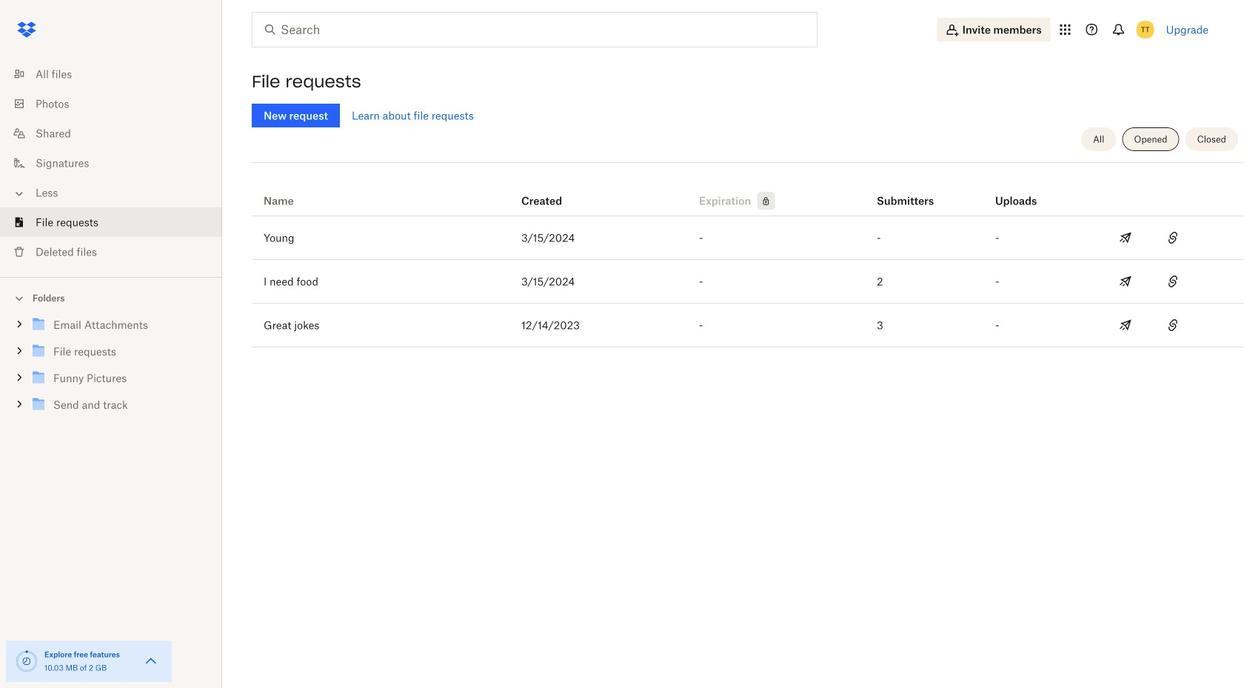Task type: vqa. For each thing, say whether or not it's contained in the screenshot.
first Copy link IMAGE from the bottom of the page
yes



Task type: describe. For each thing, give the bounding box(es) containing it.
Search text field
[[281, 21, 787, 39]]

dropbox image
[[12, 15, 41, 44]]

quota usage progress bar
[[15, 650, 39, 673]]

copy link image for fourth row from the top
[[1164, 316, 1182, 334]]

cell for 2nd row from the top
[[1197, 216, 1244, 259]]

less image
[[12, 186, 27, 201]]

pro trial element
[[751, 192, 775, 210]]

copy link image for 2nd row from the top
[[1164, 229, 1182, 247]]

4 row from the top
[[252, 304, 1244, 347]]



Task type: locate. For each thing, give the bounding box(es) containing it.
1 horizontal spatial column header
[[995, 174, 1055, 210]]

send email image
[[1117, 273, 1135, 290]]

copy link image up copy link icon at the right
[[1164, 229, 1182, 247]]

1 send email image from the top
[[1117, 229, 1135, 247]]

quota usage image
[[15, 650, 39, 673]]

0 vertical spatial cell
[[1197, 216, 1244, 259]]

0 vertical spatial send email image
[[1117, 229, 1135, 247]]

2 copy link image from the top
[[1164, 316, 1182, 334]]

copy link image
[[1164, 229, 1182, 247], [1164, 316, 1182, 334]]

2 row from the top
[[252, 216, 1244, 260]]

0 horizontal spatial column header
[[877, 174, 936, 210]]

3 row from the top
[[252, 260, 1244, 304]]

list item
[[0, 207, 222, 237]]

copy link image
[[1164, 273, 1182, 290]]

1 row from the top
[[252, 168, 1244, 216]]

1 vertical spatial send email image
[[1117, 316, 1135, 334]]

send email image down send email icon
[[1117, 316, 1135, 334]]

row group
[[252, 216, 1244, 347]]

cell for fourth row from the top
[[1197, 304, 1244, 347]]

send email image
[[1117, 229, 1135, 247], [1117, 316, 1135, 334]]

cell
[[1197, 216, 1244, 259], [1197, 304, 1244, 347]]

column header
[[877, 174, 936, 210], [995, 174, 1055, 210]]

1 column header from the left
[[877, 174, 936, 210]]

0 vertical spatial copy link image
[[1164, 229, 1182, 247]]

copy link image down copy link icon at the right
[[1164, 316, 1182, 334]]

1 vertical spatial cell
[[1197, 304, 1244, 347]]

send email image up send email icon
[[1117, 229, 1135, 247]]

1 copy link image from the top
[[1164, 229, 1182, 247]]

2 cell from the top
[[1197, 304, 1244, 347]]

group
[[0, 308, 222, 429]]

2 send email image from the top
[[1117, 316, 1135, 334]]

1 cell from the top
[[1197, 216, 1244, 259]]

1 vertical spatial copy link image
[[1164, 316, 1182, 334]]

send email image for copy link image related to fourth row from the top
[[1117, 316, 1135, 334]]

send email image for copy link image for 2nd row from the top
[[1117, 229, 1135, 247]]

2 column header from the left
[[995, 174, 1055, 210]]

row
[[252, 168, 1244, 216], [252, 216, 1244, 260], [252, 260, 1244, 304], [252, 304, 1244, 347]]

list
[[0, 50, 222, 277]]

table
[[252, 168, 1244, 347]]



